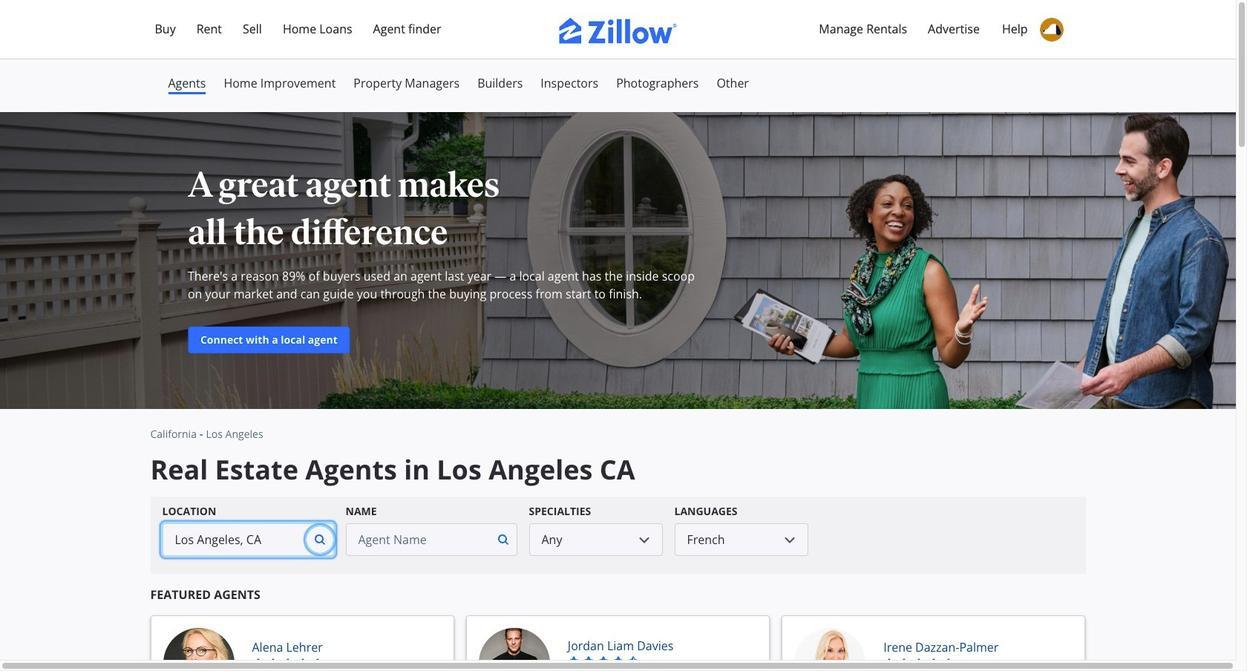 Task type: describe. For each thing, give the bounding box(es) containing it.
main navigation
[[0, 0, 1236, 59]]

zillow logo image
[[559, 18, 677, 44]]

2 5.0 out of 5 stars image from the left
[[883, 658, 955, 670]]

Agent Name text field
[[346, 523, 490, 556]]

professional leaderboards links element
[[150, 74, 1086, 112]]



Task type: vqa. For each thing, say whether or not it's contained in the screenshot.
the rightmost |
no



Task type: locate. For each thing, give the bounding box(es) containing it.
Neighborhood/City/Zip text field
[[162, 523, 306, 556]]

0 horizontal spatial 5.0 out of 5 stars image
[[252, 658, 323, 670]]

5.0 out of 5 stars image
[[252, 658, 323, 670], [883, 658, 955, 670]]

your profile default icon image
[[1040, 18, 1063, 42]]

4.7 out of 5 stars image
[[568, 656, 639, 668]]

1 5.0 out of 5 stars image from the left
[[252, 658, 323, 670]]

1 horizontal spatial 5.0 out of 5 stars image
[[883, 658, 955, 670]]

None search field
[[150, 496, 1086, 573]]



